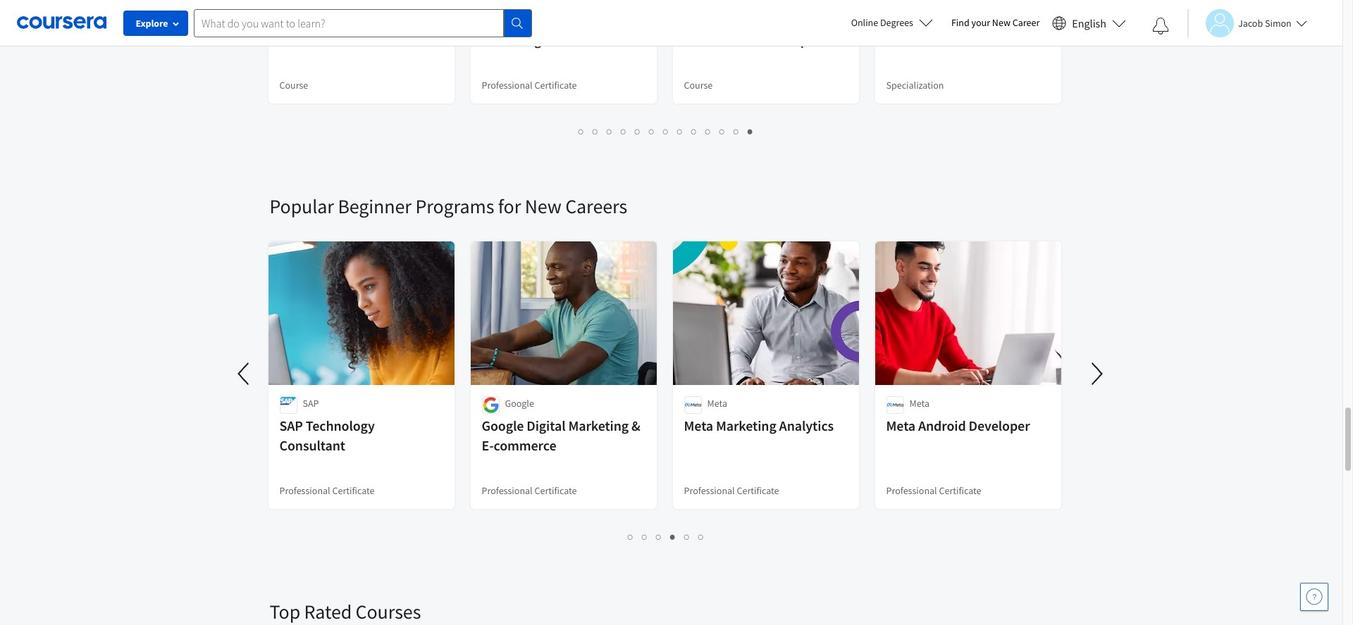 Task type: vqa. For each thing, say whether or not it's contained in the screenshot.
the right Marketing
yes



Task type: describe. For each thing, give the bounding box(es) containing it.
career inside goodwill® career coach and navigator
[[544, 11, 584, 29]]

rated
[[304, 600, 352, 625]]

5 for 6 'button' corresponding to 5 button related to 1 button to the top
[[635, 125, 641, 138]]

goodwill®
[[482, 11, 542, 29]]

0 horizontal spatial new
[[525, 194, 562, 219]]

sap technology consultant
[[279, 417, 375, 455]]

explore
[[136, 17, 168, 30]]

1 horizontal spatial new
[[992, 16, 1011, 29]]

science
[[305, 11, 351, 29]]

google for google digital marketing & e-commerce
[[482, 417, 524, 435]]

specialization
[[886, 79, 944, 92]]

jacob simon
[[1238, 17, 1292, 29]]

jacob
[[1238, 17, 1263, 29]]

google digital marketing & e-commerce
[[482, 417, 641, 455]]

certificate for consultant
[[332, 485, 375, 498]]

programs
[[415, 194, 494, 219]]

the science of well-being for teens
[[279, 11, 432, 49]]

google for google
[[505, 398, 534, 410]]

6 for 6 'button' in the popular beginner programs for new careers carousel element
[[699, 531, 704, 544]]

professional for meta android developer
[[886, 485, 937, 498]]

9
[[691, 125, 697, 138]]

analytics
[[779, 417, 834, 435]]

7 button
[[659, 123, 673, 140]]

business
[[747, 11, 800, 29]]

professional certificate for digital
[[482, 485, 577, 498]]

sap image
[[279, 397, 297, 414]]

professional certificate for technology
[[279, 485, 375, 498]]

9 button
[[687, 123, 701, 140]]

4 button for 5 button related to 1 button within popular beginner programs for new careers carousel element
[[666, 529, 680, 546]]

of
[[353, 11, 365, 29]]

english button
[[1047, 0, 1132, 46]]

meta right meta icon
[[707, 398, 727, 410]]

10 11 12 13
[[706, 125, 759, 138]]

1 course from the left
[[279, 79, 308, 92]]

top
[[270, 600, 300, 625]]

10 button
[[701, 123, 717, 140]]

8 button
[[673, 123, 687, 140]]

1 button inside popular beginner programs for new careers carousel element
[[624, 529, 638, 546]]

meta down meta image
[[886, 417, 916, 435]]

coursera image
[[17, 11, 106, 34]]

meta marketing analytics
[[684, 417, 834, 435]]

beginner
[[338, 194, 412, 219]]

3 button for 4 button related to 5 button related to 1 button to the top
[[603, 123, 617, 140]]

3 for 1 button to the top
[[607, 125, 613, 138]]

your
[[972, 16, 990, 29]]

degrees
[[880, 16, 913, 29]]

0 vertical spatial 1 button
[[574, 123, 589, 140]]

whatsapp business platform for developers
[[684, 11, 827, 49]]

help center image
[[1306, 589, 1323, 606]]

for for whatsapp business platform for developers
[[740, 31, 757, 49]]

11
[[720, 125, 731, 138]]

developer
[[969, 417, 1030, 435]]

online
[[851, 16, 878, 29]]

2 marketing from the left
[[716, 417, 777, 435]]

learning
[[940, 11, 992, 29]]

popular beginner programs for new careers carousel element
[[227, 152, 1114, 558]]

developers
[[760, 31, 827, 49]]

13
[[748, 125, 759, 138]]

12
[[734, 125, 745, 138]]

professional for google digital marketing & e-commerce
[[482, 485, 533, 498]]

5 for 6 'button' in the popular beginner programs for new careers carousel element
[[684, 531, 690, 544]]

google image
[[482, 397, 499, 414]]

6 button for 5 button related to 1 button within popular beginner programs for new careers carousel element
[[694, 529, 708, 546]]

next slide image
[[1080, 357, 1114, 391]]

2 course from the left
[[684, 79, 713, 92]]

for for popular beginner programs for new careers
[[498, 194, 521, 219]]

1 horizontal spatial career
[[1013, 16, 1040, 29]]

and
[[482, 31, 505, 49]]

courses
[[356, 600, 421, 625]]

professional certificate for career
[[482, 79, 577, 92]]

marketing inside "google digital marketing & e-commerce"
[[568, 417, 629, 435]]

professional certificate for android
[[886, 485, 982, 498]]

jacob simon button
[[1188, 9, 1307, 37]]

show notifications image
[[1152, 18, 1169, 35]]

4 button for 5 button related to 1 button to the top
[[617, 123, 631, 140]]

4 for 4 button related to 5 button related to 1 button to the top
[[621, 125, 627, 138]]

for inside the science of well-being for teens
[[279, 31, 297, 49]]

certificate for analytics
[[737, 485, 779, 498]]

certificate for coach
[[535, 79, 577, 92]]

find
[[952, 16, 970, 29]]

5 button for 1 button within popular beginner programs for new careers carousel element
[[680, 529, 694, 546]]

careers
[[565, 194, 627, 219]]

technology
[[306, 417, 375, 435]]

being
[[398, 11, 432, 29]]

meta android developer
[[886, 417, 1030, 435]]



Task type: locate. For each thing, give the bounding box(es) containing it.
1 horizontal spatial course
[[684, 79, 713, 92]]

4 button
[[617, 123, 631, 140], [666, 529, 680, 546]]

0 horizontal spatial 2
[[593, 125, 598, 138]]

google inside "google digital marketing & e-commerce"
[[482, 417, 524, 435]]

new left careers
[[525, 194, 562, 219]]

digital
[[527, 417, 566, 435]]

1 inside popular beginner programs for new careers carousel element
[[628, 531, 634, 544]]

professional for goodwill® career coach and navigator
[[482, 79, 533, 92]]

1 horizontal spatial for
[[498, 194, 521, 219]]

6 for 6 'button' corresponding to 5 button related to 1 button to the top
[[649, 125, 655, 138]]

2 horizontal spatial for
[[740, 31, 757, 49]]

e-
[[482, 437, 494, 455]]

for inside "whatsapp business platform for developers"
[[740, 31, 757, 49]]

1 horizontal spatial 6
[[699, 531, 704, 544]]

0 horizontal spatial for
[[279, 31, 297, 49]]

course
[[279, 79, 308, 92], [684, 79, 713, 92]]

1 for 1 button to the top
[[579, 125, 584, 138]]

0 horizontal spatial 3 button
[[603, 123, 617, 140]]

new
[[992, 16, 1011, 29], [525, 194, 562, 219]]

13 button
[[744, 123, 759, 140]]

1 vertical spatial 4 button
[[666, 529, 680, 546]]

popular beginner programs for new careers
[[270, 194, 627, 219]]

marketing left &
[[568, 417, 629, 435]]

popular
[[270, 194, 334, 219]]

0 horizontal spatial course
[[279, 79, 308, 92]]

0 horizontal spatial career
[[544, 11, 584, 29]]

marketing
[[568, 417, 629, 435], [716, 417, 777, 435]]

well-
[[368, 11, 398, 29]]

find your new career
[[952, 16, 1040, 29]]

2 list from the top
[[270, 529, 1063, 546]]

1 vertical spatial sap
[[279, 417, 303, 435]]

certificate down meta marketing analytics
[[737, 485, 779, 498]]

0 horizontal spatial 3
[[607, 125, 613, 138]]

0 vertical spatial 3 button
[[603, 123, 617, 140]]

0 vertical spatial 6
[[649, 125, 655, 138]]

1 vertical spatial 1 button
[[624, 529, 638, 546]]

3 inside popular beginner programs for new careers carousel element
[[656, 531, 662, 544]]

sap for sap technology consultant
[[279, 417, 303, 435]]

career right your
[[1013, 16, 1040, 29]]

0 vertical spatial 3
[[607, 125, 613, 138]]

0 horizontal spatial 2 button
[[589, 123, 603, 140]]

career up the navigator
[[544, 11, 584, 29]]

professional for sap technology consultant
[[279, 485, 330, 498]]

11 button
[[715, 123, 731, 140]]

0 horizontal spatial 1
[[579, 125, 584, 138]]

0 vertical spatial new
[[992, 16, 1011, 29]]

machine learning
[[886, 11, 992, 29]]

0 vertical spatial 5
[[635, 125, 641, 138]]

sap inside sap technology consultant
[[279, 417, 303, 435]]

1 horizontal spatial 2
[[642, 531, 648, 544]]

1 horizontal spatial 5
[[684, 531, 690, 544]]

1 horizontal spatial 2 button
[[638, 529, 652, 546]]

certificate
[[535, 79, 577, 92], [332, 485, 375, 498], [535, 485, 577, 498], [737, 485, 779, 498], [939, 485, 982, 498]]

machine
[[886, 11, 937, 29]]

10
[[706, 125, 717, 138]]

1 horizontal spatial 6 button
[[694, 529, 708, 546]]

1 vertical spatial 5 button
[[680, 529, 694, 546]]

What do you want to learn? text field
[[194, 9, 504, 37]]

3 button for 4 button for 5 button related to 1 button within popular beginner programs for new careers carousel element
[[652, 529, 666, 546]]

for down the
[[279, 31, 297, 49]]

0 vertical spatial google
[[505, 398, 534, 410]]

0 horizontal spatial 1 button
[[574, 123, 589, 140]]

0 horizontal spatial 6 button
[[645, 123, 659, 140]]

3 button
[[603, 123, 617, 140], [652, 529, 666, 546]]

1 vertical spatial new
[[525, 194, 562, 219]]

certificate for developer
[[939, 485, 982, 498]]

professional certificate for marketing
[[684, 485, 779, 498]]

career
[[544, 11, 584, 29], [1013, 16, 1040, 29]]

5 button
[[631, 123, 645, 140], [680, 529, 694, 546]]

3 for 1 button within popular beginner programs for new careers carousel element
[[656, 531, 662, 544]]

5 inside popular beginner programs for new careers carousel element
[[684, 531, 690, 544]]

certificate down sap technology consultant
[[332, 485, 375, 498]]

2 button inside popular beginner programs for new careers carousel element
[[638, 529, 652, 546]]

6 button for 5 button related to 1 button to the top
[[645, 123, 659, 140]]

0 horizontal spatial marketing
[[568, 417, 629, 435]]

course up 9
[[684, 79, 713, 92]]

meta down meta icon
[[684, 417, 713, 435]]

platform
[[684, 31, 737, 49]]

certificate down the navigator
[[535, 79, 577, 92]]

google
[[505, 398, 534, 410], [482, 417, 524, 435]]

list inside popular beginner programs for new careers carousel element
[[270, 529, 1063, 546]]

2 for 1 button within popular beginner programs for new careers carousel element
[[642, 531, 648, 544]]

the
[[279, 11, 302, 29]]

professional for meta marketing analytics
[[684, 485, 735, 498]]

explore button
[[123, 11, 188, 36]]

for right the programs
[[498, 194, 521, 219]]

sap
[[303, 398, 319, 410], [279, 417, 303, 435]]

5
[[635, 125, 641, 138], [684, 531, 690, 544]]

course down 'teens'
[[279, 79, 308, 92]]

None search field
[[194, 9, 532, 37]]

google down the google image
[[482, 417, 524, 435]]

marketing left "analytics"
[[716, 417, 777, 435]]

2 inside popular beginner programs for new careers carousel element
[[642, 531, 648, 544]]

1 vertical spatial 3
[[656, 531, 662, 544]]

simon
[[1265, 17, 1292, 29]]

1 vertical spatial 2 button
[[638, 529, 652, 546]]

0 vertical spatial 4 button
[[617, 123, 631, 140]]

1 horizontal spatial 3
[[656, 531, 662, 544]]

goodwill® career coach and navigator
[[482, 11, 624, 49]]

english
[[1072, 16, 1107, 30]]

meta right meta image
[[910, 398, 930, 410]]

new right your
[[992, 16, 1011, 29]]

0 horizontal spatial 4
[[621, 125, 627, 138]]

0 vertical spatial list
[[270, 123, 1063, 140]]

meta
[[707, 398, 727, 410], [910, 398, 930, 410], [684, 417, 713, 435], [886, 417, 916, 435]]

certificate down the commerce
[[535, 485, 577, 498]]

1 vertical spatial list
[[270, 529, 1063, 546]]

&
[[632, 417, 641, 435]]

4
[[621, 125, 627, 138], [670, 531, 676, 544]]

1 button
[[574, 123, 589, 140], [624, 529, 638, 546]]

find your new career link
[[945, 14, 1047, 32]]

meta image
[[684, 397, 702, 414]]

1 horizontal spatial 5 button
[[680, 529, 694, 546]]

2
[[593, 125, 598, 138], [642, 531, 648, 544]]

2 button for 4 button related to 5 button related to 1 button to the top's 3 button
[[589, 123, 603, 140]]

12 button
[[730, 123, 745, 140]]

android
[[918, 417, 966, 435]]

0 horizontal spatial 4 button
[[617, 123, 631, 140]]

2 button for 4 button for 5 button related to 1 button within popular beginner programs for new careers carousel element's 3 button
[[638, 529, 652, 546]]

commerce
[[494, 437, 556, 455]]

6
[[649, 125, 655, 138], [699, 531, 704, 544]]

5 button for 1 button to the top
[[631, 123, 645, 140]]

4 inside popular beginner programs for new careers carousel element
[[670, 531, 676, 544]]

8
[[677, 125, 683, 138]]

list
[[270, 123, 1063, 140], [270, 529, 1063, 546]]

certificate for marketing
[[535, 485, 577, 498]]

for
[[279, 31, 297, 49], [740, 31, 757, 49], [498, 194, 521, 219]]

1 marketing from the left
[[568, 417, 629, 435]]

0 vertical spatial 2
[[593, 125, 598, 138]]

7
[[663, 125, 669, 138]]

1 horizontal spatial 3 button
[[652, 529, 666, 546]]

1 vertical spatial 3 button
[[652, 529, 666, 546]]

0 vertical spatial 2 button
[[589, 123, 603, 140]]

google right the google image
[[505, 398, 534, 410]]

1 vertical spatial 6
[[699, 531, 704, 544]]

1 for 1 button within popular beginner programs for new careers carousel element
[[628, 531, 634, 544]]

0 horizontal spatial 5 button
[[631, 123, 645, 140]]

coach
[[587, 11, 624, 29]]

previous slide image
[[227, 357, 261, 391]]

0 vertical spatial sap
[[303, 398, 319, 410]]

1 horizontal spatial marketing
[[716, 417, 777, 435]]

meta image
[[886, 397, 904, 414]]

1 horizontal spatial 4 button
[[666, 529, 680, 546]]

0 vertical spatial 4
[[621, 125, 627, 138]]

6 button inside popular beginner programs for new careers carousel element
[[694, 529, 708, 546]]

1 horizontal spatial 1 button
[[624, 529, 638, 546]]

whatsapp
[[684, 11, 745, 29]]

1 vertical spatial 2
[[642, 531, 648, 544]]

1 horizontal spatial 1
[[628, 531, 634, 544]]

for down business
[[740, 31, 757, 49]]

1 vertical spatial 4
[[670, 531, 676, 544]]

for inside popular beginner programs for new careers carousel element
[[498, 194, 521, 219]]

0 horizontal spatial 5
[[635, 125, 641, 138]]

0 vertical spatial 6 button
[[645, 123, 659, 140]]

1
[[579, 125, 584, 138], [628, 531, 634, 544]]

online degrees button
[[840, 7, 945, 38]]

6 button
[[645, 123, 659, 140], [694, 529, 708, 546]]

1 vertical spatial 5
[[684, 531, 690, 544]]

2 button
[[589, 123, 603, 140], [638, 529, 652, 546]]

1 horizontal spatial 4
[[670, 531, 676, 544]]

top rated courses
[[270, 600, 421, 625]]

1 vertical spatial 6 button
[[694, 529, 708, 546]]

0 vertical spatial 5 button
[[631, 123, 645, 140]]

0 horizontal spatial 6
[[649, 125, 655, 138]]

2 for 1 button to the top
[[593, 125, 598, 138]]

sap down sap image
[[279, 417, 303, 435]]

1 list from the top
[[270, 123, 1063, 140]]

certificate down 'meta android developer'
[[939, 485, 982, 498]]

3
[[607, 125, 613, 138], [656, 531, 662, 544]]

online degrees
[[851, 16, 913, 29]]

consultant
[[279, 437, 345, 455]]

1 vertical spatial 1
[[628, 531, 634, 544]]

4 for 4 button for 5 button related to 1 button within popular beginner programs for new careers carousel element
[[670, 531, 676, 544]]

1 vertical spatial google
[[482, 417, 524, 435]]

6 inside popular beginner programs for new careers carousel element
[[699, 531, 704, 544]]

professional certificate
[[482, 79, 577, 92], [279, 485, 375, 498], [482, 485, 577, 498], [684, 485, 779, 498], [886, 485, 982, 498]]

0 vertical spatial 1
[[579, 125, 584, 138]]

sap for sap
[[303, 398, 319, 410]]

teens
[[299, 31, 334, 49]]

navigator
[[507, 31, 566, 49]]

sap right sap image
[[303, 398, 319, 410]]

professional
[[482, 79, 533, 92], [279, 485, 330, 498], [482, 485, 533, 498], [684, 485, 735, 498], [886, 485, 937, 498]]



